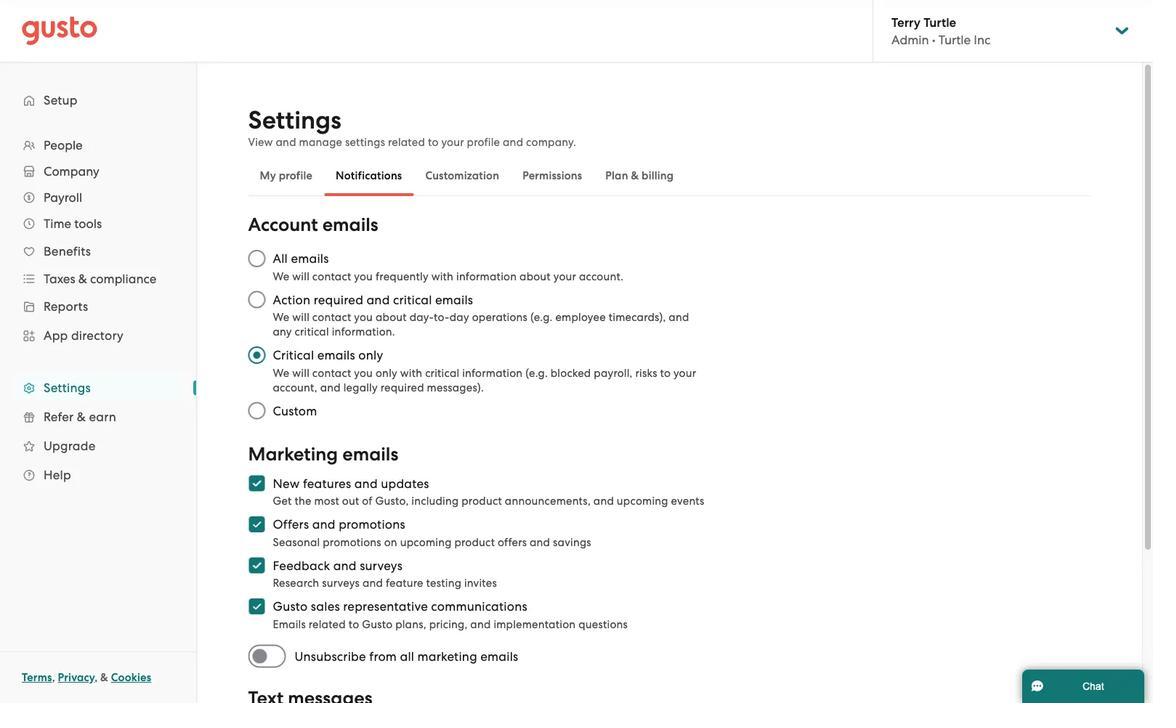 Task type: describe. For each thing, give the bounding box(es) containing it.
timecards),
[[609, 311, 666, 324]]

refer & earn link
[[15, 404, 182, 430]]

0 horizontal spatial upcoming
[[400, 536, 452, 549]]

action required and critical emails
[[273, 293, 473, 307]]

0 vertical spatial turtle
[[924, 15, 957, 30]]

privacy link
[[58, 672, 95, 685]]

most
[[314, 495, 340, 508]]

gusto sales representative communications
[[273, 600, 528, 614]]

get
[[273, 495, 292, 508]]

chat
[[1083, 681, 1105, 693]]

and inside we will contact you only with critical information (e.g. blocked payroll, risks to your account, and legally required messages).
[[320, 381, 341, 394]]

0 vertical spatial critical
[[393, 293, 432, 307]]

permissions button
[[511, 159, 594, 193]]

settings
[[345, 136, 385, 149]]

we for all
[[273, 270, 290, 283]]

time tools
[[44, 217, 102, 231]]

my profile
[[260, 169, 313, 182]]

Unsubscribe from all marketing emails checkbox
[[248, 641, 295, 673]]

1 vertical spatial surveys
[[322, 577, 360, 590]]

plan
[[606, 169, 629, 182]]

customization button
[[414, 159, 511, 193]]

payroll button
[[15, 185, 182, 211]]

manage
[[299, 136, 343, 149]]

the
[[295, 495, 312, 508]]

emails up day at the top left of the page
[[436, 293, 473, 307]]

and right announcements, on the bottom
[[594, 495, 614, 508]]

All emails radio
[[241, 243, 273, 275]]

and up representative
[[363, 577, 383, 590]]

customization
[[426, 169, 500, 182]]

app directory
[[44, 329, 124, 343]]

taxes & compliance
[[44, 272, 157, 286]]

critical emails only
[[273, 348, 383, 363]]

settings tabs tab list
[[248, 156, 1092, 196]]

permissions
[[523, 169, 583, 182]]

new
[[273, 477, 300, 491]]

frequently
[[376, 270, 429, 283]]

including
[[412, 495, 459, 508]]

account.
[[579, 270, 624, 283]]

•
[[933, 33, 936, 47]]

you for and
[[354, 311, 373, 324]]

and down the most
[[312, 518, 336, 532]]

refer & earn
[[44, 410, 116, 425]]

unsubscribe
[[295, 650, 366, 664]]

with for critical emails only
[[400, 367, 423, 380]]

emails for critical emails only
[[318, 348, 355, 363]]

0 vertical spatial only
[[359, 348, 383, 363]]

Action required and critical emails radio
[[241, 284, 273, 316]]

0 vertical spatial about
[[520, 270, 551, 283]]

day-
[[410, 311, 434, 324]]

cookies button
[[111, 670, 151, 687]]

of
[[362, 495, 373, 508]]

emails related to gusto plans, pricing, and implementation questions
[[273, 618, 628, 631]]

1 , from the left
[[52, 672, 55, 685]]

offers and promotions
[[273, 518, 406, 532]]

employee
[[556, 311, 606, 324]]

information inside we will contact you only with critical information (e.g. blocked payroll, risks to your account, and legally required messages).
[[463, 367, 523, 380]]

feedback
[[273, 559, 330, 573]]

0 vertical spatial required
[[314, 293, 364, 307]]

1 you from the top
[[354, 270, 373, 283]]

seasonal promotions on upcoming product offers and savings
[[273, 536, 592, 549]]

invites
[[465, 577, 497, 590]]

account,
[[273, 381, 318, 394]]

research
[[273, 577, 319, 590]]

upgrade link
[[15, 433, 182, 460]]

privacy
[[58, 672, 95, 685]]

communications
[[431, 600, 528, 614]]

marketing
[[418, 650, 478, 664]]

& left cookies at the left
[[100, 672, 108, 685]]

legally
[[344, 381, 378, 394]]

terms
[[22, 672, 52, 685]]

Gusto sales representative communications checkbox
[[241, 591, 273, 623]]

action
[[273, 293, 311, 307]]

upgrade
[[44, 439, 96, 454]]

your inside settings view and manage settings related to your profile and company.
[[442, 136, 464, 149]]

operations
[[472, 311, 528, 324]]

view
[[248, 136, 273, 149]]

critical inside we will contact you only with critical information (e.g. blocked payroll, risks to your account, and legally required messages).
[[425, 367, 460, 380]]

my
[[260, 169, 276, 182]]

Custom radio
[[241, 395, 273, 427]]

inc
[[975, 33, 991, 47]]

on
[[384, 536, 398, 549]]

1 vertical spatial your
[[554, 270, 577, 283]]

from
[[370, 650, 397, 664]]

0 horizontal spatial to
[[349, 618, 359, 631]]

0 vertical spatial information
[[457, 270, 517, 283]]

& for compliance
[[78, 272, 87, 286]]

0 vertical spatial product
[[462, 495, 502, 508]]

announcements,
[[505, 495, 591, 508]]

company button
[[15, 159, 182, 185]]

0 vertical spatial promotions
[[339, 518, 406, 532]]

and up of
[[355, 477, 378, 491]]

terms , privacy , & cookies
[[22, 672, 151, 685]]

and down offers and promotions
[[333, 559, 357, 573]]

benefits link
[[15, 238, 182, 265]]

to-
[[434, 311, 450, 324]]

get the most out of gusto, including product announcements, and upcoming events
[[273, 495, 705, 508]]

settings for settings
[[44, 381, 91, 396]]

tools
[[74, 217, 102, 231]]

taxes
[[44, 272, 75, 286]]

Offers and promotions checkbox
[[241, 509, 273, 541]]

out
[[342, 495, 360, 508]]

we will contact you about day-to-day operations (e.g. employee timecards), and any critical information.
[[273, 311, 690, 338]]

time tools button
[[15, 211, 182, 237]]

research surveys and feature testing invites
[[273, 577, 497, 590]]

will for critical
[[292, 367, 310, 380]]

information.
[[332, 326, 395, 338]]

and inside we will contact you about day-to-day operations (e.g. employee timecards), and any critical information.
[[669, 311, 690, 324]]

we will contact you only with critical information (e.g. blocked payroll, risks to your account, and legally required messages).
[[273, 367, 697, 394]]

& for billing
[[631, 169, 639, 182]]

risks
[[636, 367, 658, 380]]

emails for all emails
[[291, 252, 329, 266]]

emails for marketing emails
[[343, 444, 399, 466]]

we for critical
[[273, 367, 290, 380]]

any
[[273, 326, 292, 338]]

only inside we will contact you only with critical information (e.g. blocked payroll, risks to your account, and legally required messages).
[[376, 367, 398, 380]]

profile inside button
[[279, 169, 313, 182]]

representative
[[343, 600, 428, 614]]

about inside we will contact you about day-to-day operations (e.g. employee timecards), and any critical information.
[[376, 311, 407, 324]]

benefits
[[44, 244, 91, 259]]

1 vertical spatial gusto
[[362, 618, 393, 631]]

pricing,
[[429, 618, 468, 631]]

cookies
[[111, 672, 151, 685]]

list containing people
[[0, 132, 196, 490]]

app directory link
[[15, 323, 182, 349]]

feedback and surveys
[[273, 559, 403, 573]]

& for earn
[[77, 410, 86, 425]]

contact for action
[[313, 311, 352, 324]]

day
[[450, 311, 470, 324]]

required inside we will contact you only with critical information (e.g. blocked payroll, risks to your account, and legally required messages).
[[381, 381, 424, 394]]

notifications button
[[324, 159, 414, 193]]

all emails
[[273, 252, 329, 266]]

and right view
[[276, 136, 296, 149]]

you for only
[[354, 367, 373, 380]]



Task type: locate. For each thing, give the bounding box(es) containing it.
contact inside we will contact you about day-to-day operations (e.g. employee timecards), and any critical information.
[[313, 311, 352, 324]]

unsubscribe from all marketing emails
[[295, 650, 519, 664]]

product
[[462, 495, 502, 508], [455, 536, 495, 549]]

turtle
[[924, 15, 957, 30], [939, 33, 971, 47]]

only
[[359, 348, 383, 363], [376, 367, 398, 380]]

1 we from the top
[[273, 270, 290, 283]]

0 horizontal spatial settings
[[44, 381, 91, 396]]

upcoming
[[617, 495, 669, 508], [400, 536, 452, 549]]

1 horizontal spatial with
[[432, 270, 454, 283]]

(e.g. left blocked
[[526, 367, 548, 380]]

2 we from the top
[[273, 311, 290, 324]]

1 vertical spatial will
[[292, 311, 310, 324]]

1 vertical spatial profile
[[279, 169, 313, 182]]

contact inside we will contact you only with critical information (e.g. blocked payroll, risks to your account, and legally required messages).
[[313, 367, 352, 380]]

3 you from the top
[[354, 367, 373, 380]]

1 horizontal spatial to
[[428, 136, 439, 149]]

information up "operations"
[[457, 270, 517, 283]]

terry turtle admin • turtle inc
[[892, 15, 991, 47]]

0 vertical spatial we
[[273, 270, 290, 283]]

you inside we will contact you only with critical information (e.g. blocked payroll, risks to your account, and legally required messages).
[[354, 367, 373, 380]]

time
[[44, 217, 71, 231]]

required right legally
[[381, 381, 424, 394]]

0 vertical spatial you
[[354, 270, 373, 283]]

your right risks
[[674, 367, 697, 380]]

0 horizontal spatial your
[[442, 136, 464, 149]]

1 vertical spatial turtle
[[939, 33, 971, 47]]

feature
[[386, 577, 424, 590]]

3 we from the top
[[273, 367, 290, 380]]

settings up refer
[[44, 381, 91, 396]]

settings inside list
[[44, 381, 91, 396]]

&
[[631, 169, 639, 182], [78, 272, 87, 286], [77, 410, 86, 425], [100, 672, 108, 685]]

to
[[428, 136, 439, 149], [661, 367, 671, 380], [349, 618, 359, 631]]

related inside settings view and manage settings related to your profile and company.
[[388, 136, 425, 149]]

promotions down offers and promotions
[[323, 536, 382, 549]]

directory
[[71, 329, 124, 343]]

1 will from the top
[[292, 270, 310, 283]]

admin
[[892, 33, 930, 47]]

upcoming left events
[[617, 495, 669, 508]]

to up customization 'button'
[[428, 136, 439, 149]]

chat button
[[1023, 670, 1145, 704]]

contact down all emails
[[313, 270, 352, 283]]

to inside settings view and manage settings related to your profile and company.
[[428, 136, 439, 149]]

gusto navigation element
[[0, 63, 196, 513]]

1 vertical spatial product
[[455, 536, 495, 549]]

2 vertical spatial to
[[349, 618, 359, 631]]

,
[[52, 672, 55, 685], [95, 672, 98, 685]]

0 horizontal spatial ,
[[52, 672, 55, 685]]

& right taxes
[[78, 272, 87, 286]]

emails down information.
[[318, 348, 355, 363]]

0 vertical spatial with
[[432, 270, 454, 283]]

and down communications
[[471, 618, 491, 631]]

custom
[[273, 404, 317, 418]]

gusto up the 'emails'
[[273, 600, 308, 614]]

all
[[273, 252, 288, 266]]

payroll
[[44, 190, 82, 205]]

to right risks
[[661, 367, 671, 380]]

marketing
[[248, 444, 338, 466]]

related down sales in the bottom left of the page
[[309, 618, 346, 631]]

will inside we will contact you only with critical information (e.g. blocked payroll, risks to your account, and legally required messages).
[[292, 367, 310, 380]]

1 vertical spatial required
[[381, 381, 424, 394]]

will for action
[[292, 311, 310, 324]]

0 vertical spatial to
[[428, 136, 439, 149]]

product right including
[[462, 495, 502, 508]]

1 vertical spatial to
[[661, 367, 671, 380]]

0 vertical spatial profile
[[467, 136, 500, 149]]

0 horizontal spatial about
[[376, 311, 407, 324]]

Feedback and surveys checkbox
[[241, 550, 273, 582]]

new features and updates
[[273, 477, 430, 491]]

help
[[44, 468, 71, 483]]

profile
[[467, 136, 500, 149], [279, 169, 313, 182]]

1 horizontal spatial ,
[[95, 672, 98, 685]]

people button
[[15, 132, 182, 159]]

information
[[457, 270, 517, 283], [463, 367, 523, 380]]

testing
[[426, 577, 462, 590]]

about up "operations"
[[520, 270, 551, 283]]

upcoming right on
[[400, 536, 452, 549]]

0 vertical spatial surveys
[[360, 559, 403, 573]]

, left cookies at the left
[[95, 672, 98, 685]]

0 vertical spatial contact
[[313, 270, 352, 283]]

all
[[400, 650, 415, 664]]

your inside we will contact you only with critical information (e.g. blocked payroll, risks to your account, and legally required messages).
[[674, 367, 697, 380]]

1 horizontal spatial required
[[381, 381, 424, 394]]

surveys
[[360, 559, 403, 573], [322, 577, 360, 590]]

surveys down feedback and surveys
[[322, 577, 360, 590]]

company.
[[526, 136, 577, 149]]

turtle right • at the right of the page
[[939, 33, 971, 47]]

1 horizontal spatial upcoming
[[617, 495, 669, 508]]

with for all emails
[[432, 270, 454, 283]]

1 vertical spatial upcoming
[[400, 536, 452, 549]]

2 vertical spatial you
[[354, 367, 373, 380]]

0 horizontal spatial related
[[309, 618, 346, 631]]

information up messages).
[[463, 367, 523, 380]]

contact down critical emails only on the left of the page
[[313, 367, 352, 380]]

about down action required and critical emails
[[376, 311, 407, 324]]

New features and updates checkbox
[[241, 468, 273, 500]]

offers
[[498, 536, 527, 549]]

0 vertical spatial (e.g.
[[531, 311, 553, 324]]

and right timecards),
[[669, 311, 690, 324]]

2 horizontal spatial your
[[674, 367, 697, 380]]

2 vertical spatial your
[[674, 367, 697, 380]]

0 vertical spatial gusto
[[273, 600, 308, 614]]

1 horizontal spatial gusto
[[362, 618, 393, 631]]

settings up manage
[[248, 106, 342, 135]]

1 horizontal spatial settings
[[248, 106, 342, 135]]

people
[[44, 138, 83, 153]]

your left account.
[[554, 270, 577, 283]]

reports link
[[15, 294, 182, 320]]

with right frequently
[[432, 270, 454, 283]]

will inside we will contact you about day-to-day operations (e.g. employee timecards), and any critical information.
[[292, 311, 310, 324]]

critical inside we will contact you about day-to-day operations (e.g. employee timecards), and any critical information.
[[295, 326, 329, 338]]

2 will from the top
[[292, 311, 310, 324]]

will for all
[[292, 270, 310, 283]]

& inside dropdown button
[[78, 272, 87, 286]]

promotions down of
[[339, 518, 406, 532]]

profile up customization 'button'
[[467, 136, 500, 149]]

plans,
[[396, 618, 427, 631]]

3 will from the top
[[292, 367, 310, 380]]

2 vertical spatial will
[[292, 367, 310, 380]]

critical up day-
[[393, 293, 432, 307]]

product left offers
[[455, 536, 495, 549]]

& inside button
[[631, 169, 639, 182]]

1 vertical spatial contact
[[313, 311, 352, 324]]

your up customization 'button'
[[442, 136, 464, 149]]

you inside we will contact you about day-to-day operations (e.g. employee timecards), and any critical information.
[[354, 311, 373, 324]]

& left earn
[[77, 410, 86, 425]]

surveys up research surveys and feature testing invites
[[360, 559, 403, 573]]

0 vertical spatial upcoming
[[617, 495, 669, 508]]

offers
[[273, 518, 309, 532]]

with inside we will contact you only with critical information (e.g. blocked payroll, risks to your account, and legally required messages).
[[400, 367, 423, 380]]

settings view and manage settings related to your profile and company.
[[248, 106, 577, 149]]

gusto,
[[376, 495, 409, 508]]

settings
[[248, 106, 342, 135], [44, 381, 91, 396]]

2 you from the top
[[354, 311, 373, 324]]

list
[[0, 132, 196, 490]]

critical up critical emails only on the left of the page
[[295, 326, 329, 338]]

1 vertical spatial you
[[354, 311, 373, 324]]

contact up information.
[[313, 311, 352, 324]]

emails up "new features and updates"
[[343, 444, 399, 466]]

2 vertical spatial critical
[[425, 367, 460, 380]]

1 vertical spatial critical
[[295, 326, 329, 338]]

1 horizontal spatial profile
[[467, 136, 500, 149]]

1 vertical spatial promotions
[[323, 536, 382, 549]]

to inside we will contact you only with critical information (e.g. blocked payroll, risks to your account, and legally required messages).
[[661, 367, 671, 380]]

critical up messages).
[[425, 367, 460, 380]]

setup link
[[15, 87, 182, 113]]

emails for account emails
[[323, 214, 379, 236]]

profile right my
[[279, 169, 313, 182]]

you up action required and critical emails
[[354, 270, 373, 283]]

to down representative
[[349, 618, 359, 631]]

my profile button
[[248, 159, 324, 193]]

gusto down representative
[[362, 618, 393, 631]]

seasonal
[[273, 536, 320, 549]]

you up legally
[[354, 367, 373, 380]]

1 vertical spatial only
[[376, 367, 398, 380]]

and right offers
[[530, 536, 551, 549]]

reports
[[44, 300, 88, 314]]

home image
[[22, 16, 97, 45]]

we for action
[[273, 311, 290, 324]]

questions
[[579, 618, 628, 631]]

(e.g. inside we will contact you about day-to-day operations (e.g. employee timecards), and any critical information.
[[531, 311, 553, 324]]

you up information.
[[354, 311, 373, 324]]

& right plan
[[631, 169, 639, 182]]

2 vertical spatial contact
[[313, 367, 352, 380]]

and left company. at the left top of the page
[[503, 136, 524, 149]]

contact for critical
[[313, 367, 352, 380]]

1 horizontal spatial your
[[554, 270, 577, 283]]

2 contact from the top
[[313, 311, 352, 324]]

0 vertical spatial your
[[442, 136, 464, 149]]

2 vertical spatial we
[[273, 367, 290, 380]]

1 horizontal spatial related
[[388, 136, 425, 149]]

2 , from the left
[[95, 672, 98, 685]]

we will contact you frequently with information about your account.
[[273, 270, 624, 283]]

account
[[248, 214, 318, 236]]

required up information.
[[314, 293, 364, 307]]

, left privacy
[[52, 672, 55, 685]]

messages).
[[427, 381, 484, 394]]

emails right all
[[291, 252, 329, 266]]

contact
[[313, 270, 352, 283], [313, 311, 352, 324], [313, 367, 352, 380]]

turtle up • at the right of the page
[[924, 15, 957, 30]]

1 vertical spatial we
[[273, 311, 290, 324]]

0 vertical spatial settings
[[248, 106, 342, 135]]

1 horizontal spatial about
[[520, 270, 551, 283]]

(e.g. left the employee
[[531, 311, 553, 324]]

1 vertical spatial with
[[400, 367, 423, 380]]

settings for settings view and manage settings related to your profile and company.
[[248, 106, 342, 135]]

features
[[303, 477, 351, 491]]

and down frequently
[[367, 293, 390, 307]]

about
[[520, 270, 551, 283], [376, 311, 407, 324]]

will down all emails
[[292, 270, 310, 283]]

emails down notifications
[[323, 214, 379, 236]]

0 vertical spatial will
[[292, 270, 310, 283]]

contact for all
[[313, 270, 352, 283]]

will
[[292, 270, 310, 283], [292, 311, 310, 324], [292, 367, 310, 380]]

related right "settings"
[[388, 136, 425, 149]]

Critical emails only radio
[[241, 340, 273, 372]]

critical
[[273, 348, 314, 363]]

(e.g. inside we will contact you only with critical information (e.g. blocked payroll, risks to your account, and legally required messages).
[[526, 367, 548, 380]]

help link
[[15, 462, 182, 489]]

compliance
[[90, 272, 157, 286]]

will up account,
[[292, 367, 310, 380]]

settings link
[[15, 375, 182, 401]]

profile inside settings view and manage settings related to your profile and company.
[[467, 136, 500, 149]]

will down action
[[292, 311, 310, 324]]

1 contact from the top
[[313, 270, 352, 283]]

we inside we will contact you only with critical information (e.g. blocked payroll, risks to your account, and legally required messages).
[[273, 367, 290, 380]]

(e.g.
[[531, 311, 553, 324], [526, 367, 548, 380]]

sales
[[311, 600, 340, 614]]

billing
[[642, 169, 674, 182]]

updates
[[381, 477, 430, 491]]

emails down implementation
[[481, 650, 519, 664]]

refer
[[44, 410, 74, 425]]

0 horizontal spatial with
[[400, 367, 423, 380]]

savings
[[553, 536, 592, 549]]

0 vertical spatial related
[[388, 136, 425, 149]]

2 horizontal spatial to
[[661, 367, 671, 380]]

1 vertical spatial about
[[376, 311, 407, 324]]

gusto
[[273, 600, 308, 614], [362, 618, 393, 631]]

3 contact from the top
[[313, 367, 352, 380]]

we up any
[[273, 311, 290, 324]]

0 horizontal spatial required
[[314, 293, 364, 307]]

0 horizontal spatial gusto
[[273, 600, 308, 614]]

with down day-
[[400, 367, 423, 380]]

0 horizontal spatial profile
[[279, 169, 313, 182]]

plan & billing
[[606, 169, 674, 182]]

1 vertical spatial information
[[463, 367, 523, 380]]

1 vertical spatial (e.g.
[[526, 367, 548, 380]]

only up legally
[[376, 367, 398, 380]]

only down information.
[[359, 348, 383, 363]]

and left legally
[[320, 381, 341, 394]]

we down all
[[273, 270, 290, 283]]

we up account,
[[273, 367, 290, 380]]

we inside we will contact you about day-to-day operations (e.g. employee timecards), and any critical information.
[[273, 311, 290, 324]]

settings inside settings view and manage settings related to your profile and company.
[[248, 106, 342, 135]]

1 vertical spatial settings
[[44, 381, 91, 396]]

notifications
[[336, 169, 402, 182]]

1 vertical spatial related
[[309, 618, 346, 631]]



Task type: vqa. For each thing, say whether or not it's contained in the screenshot.


